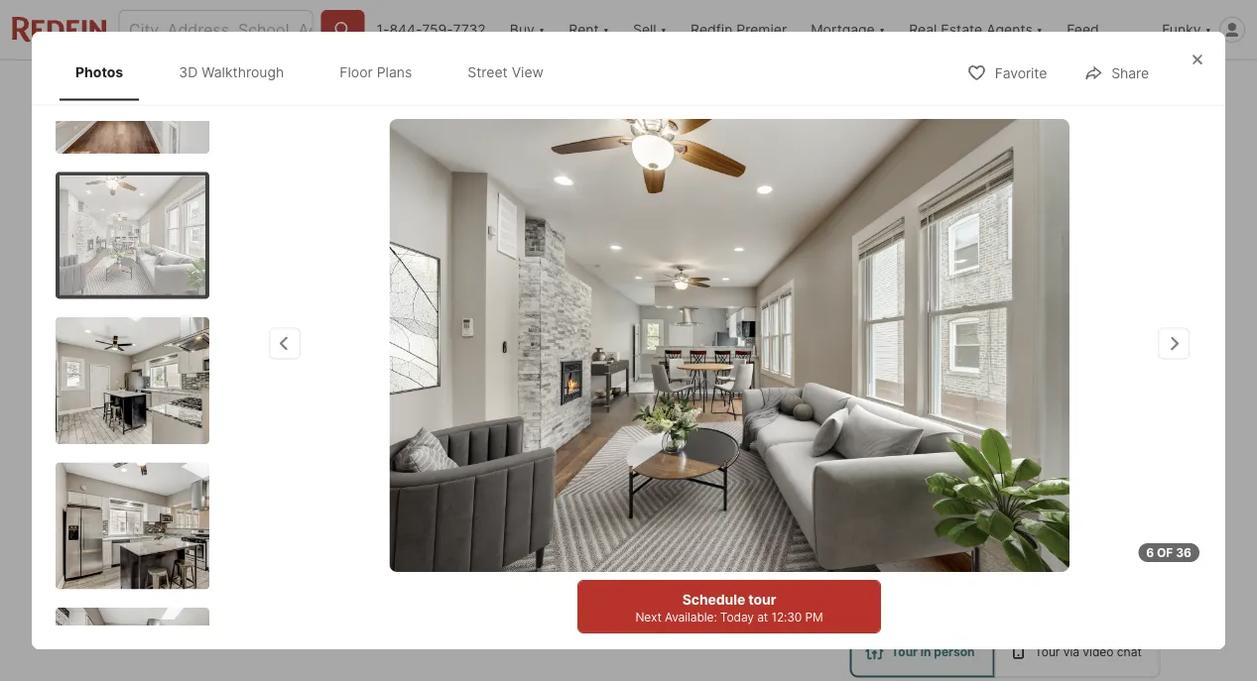 Task type: locate. For each thing, give the bounding box(es) containing it.
tour in person option
[[850, 627, 995, 678]]

tab list
[[56, 44, 580, 101], [97, 61, 756, 112]]

active link
[[195, 483, 244, 500]]

tour for go
[[887, 481, 933, 509]]

share button
[[1067, 52, 1166, 93], [1062, 66, 1161, 107]]

1 vertical spatial view
[[524, 412, 557, 429]]

tour inside option
[[1035, 645, 1060, 660]]

tab list containing photos
[[56, 44, 580, 101]]

image image
[[60, 177, 205, 296], [56, 318, 209, 445], [56, 464, 209, 591]]

search link
[[119, 76, 206, 100]]

dialog
[[32, 0, 1226, 682]]

0 horizontal spatial 3d
[[157, 412, 176, 429]]

tab
[[644, 65, 741, 112]]

property details tab
[[337, 65, 486, 112]]

oct down the 31
[[993, 580, 1018, 594]]

pre-
[[226, 598, 255, 615]]

floor plans
[[340, 64, 412, 80], [336, 412, 410, 429]]

0 horizontal spatial tour
[[749, 592, 776, 608]]

1 vertical spatial plans
[[373, 412, 410, 429]]

None button
[[862, 513, 952, 607], [960, 514, 1051, 606], [862, 513, 952, 607], [960, 514, 1051, 606]]

floor
[[340, 64, 373, 80], [336, 412, 370, 429]]

plans
[[377, 64, 412, 80], [373, 412, 410, 429]]

at
[[758, 610, 768, 625]]

0 vertical spatial street
[[468, 64, 508, 80]]

photos tab
[[60, 48, 139, 97]]

tour via video chat option
[[995, 627, 1161, 678]]

0 vertical spatial view
[[512, 64, 544, 80]]

0 vertical spatial floor
[[340, 64, 373, 80]]

tour left in
[[892, 645, 918, 660]]

tour up at
[[749, 592, 776, 608]]

1 vertical spatial floor
[[336, 412, 370, 429]]

1 vertical spatial street view
[[479, 412, 557, 429]]

1 vertical spatial 3d
[[157, 412, 176, 429]]

1 tour from the left
[[892, 645, 918, 660]]

schedule tour next available: today at 12:30 pm
[[636, 592, 823, 625]]

street view button
[[434, 401, 574, 441]]

walkthrough up active in the bottom left of the page
[[180, 412, 266, 429]]

$285,000
[[97, 565, 209, 593]]

of
[[1157, 546, 1174, 560]]

tour for tour in person
[[892, 645, 918, 660]]

1 vertical spatial tour
[[749, 592, 776, 608]]

0 vertical spatial 3d
[[179, 64, 198, 80]]

church
[[161, 520, 218, 539]]

tour up monday
[[887, 481, 933, 509]]

plans inside button
[[373, 412, 410, 429]]

feed
[[1067, 21, 1100, 38]]

2 oct from the left
[[993, 580, 1018, 594]]

1 vertical spatial floor plans
[[336, 412, 410, 429]]

0 horizontal spatial tour
[[892, 645, 918, 660]]

1 vertical spatial walkthrough
[[180, 412, 266, 429]]

12:30
[[772, 610, 802, 625]]

1,538 sq ft
[[547, 565, 609, 615]]

tour in person
[[892, 645, 975, 660]]

1 horizontal spatial tour
[[1035, 645, 1060, 660]]

35 photos button
[[1015, 401, 1145, 441]]

chat
[[1117, 645, 1142, 660]]

tour inside option
[[892, 645, 918, 660]]

home
[[986, 481, 1049, 509]]

floor plans button
[[291, 401, 427, 441]]

oct inside monday 30 oct
[[895, 580, 920, 594]]

tab list for the "x-out" button
[[97, 61, 756, 112]]

1 horizontal spatial 3d
[[179, 64, 198, 80]]

2 tour from the left
[[1035, 645, 1060, 660]]

0 vertical spatial floor plans
[[340, 64, 412, 80]]

list box
[[850, 627, 1161, 678]]

oct down '30'
[[895, 580, 920, 594]]

3d inside tab
[[179, 64, 198, 80]]

details
[[420, 80, 464, 97]]

1 horizontal spatial oct
[[993, 580, 1018, 594]]

floor inside tab
[[340, 64, 373, 80]]

s
[[147, 520, 157, 539]]

sq
[[547, 596, 567, 615]]

31
[[989, 543, 1022, 577]]

get pre-approved link
[[198, 598, 319, 615]]

walkthrough
[[202, 64, 284, 80], [180, 412, 266, 429]]

3d walkthrough down city, address, school, agent, zip search field
[[179, 64, 284, 80]]

photos
[[1081, 412, 1128, 429]]

view inside button
[[524, 412, 557, 429]]

schedule
[[683, 592, 746, 608]]

floor plans inside tab
[[340, 64, 412, 80]]

0 vertical spatial image image
[[60, 177, 205, 296]]

floor inside button
[[336, 412, 370, 429]]

walkthrough inside 3d walkthrough button
[[180, 412, 266, 429]]

share button down feed
[[1067, 52, 1166, 93]]

view
[[512, 64, 544, 80], [524, 412, 557, 429]]

3d walkthrough button
[[113, 401, 283, 441]]

redfin premier button
[[679, 0, 799, 60]]

tour left via
[[1035, 645, 1060, 660]]

street view
[[468, 64, 544, 80], [479, 412, 557, 429]]

listed by redfin link
[[97, 116, 842, 461]]

0 vertical spatial 3d walkthrough
[[179, 64, 284, 80]]

street inside tab
[[468, 64, 508, 80]]

tour via video chat
[[1035, 645, 1142, 660]]

tab list containing search
[[97, 61, 756, 112]]

City, Address, School, Agent, ZIP search field
[[118, 10, 313, 50]]

oct inside "tuesday 31 oct"
[[993, 580, 1018, 594]]

0 vertical spatial plans
[[377, 64, 412, 80]]

redfin
[[691, 21, 733, 38]]

tax
[[553, 80, 573, 97]]

0 vertical spatial street view
[[468, 64, 544, 80]]

&
[[540, 80, 549, 97]]

1 vertical spatial 3d walkthrough
[[157, 412, 266, 429]]

street view tab
[[452, 48, 560, 97]]

oct for 31
[[993, 580, 1018, 594]]

go
[[850, 481, 882, 509]]

1-844-759-7732
[[377, 21, 486, 38]]

1 horizontal spatial tour
[[887, 481, 933, 509]]

active
[[195, 483, 244, 500]]

walkthrough down city, address, school, agent, zip search field
[[202, 64, 284, 80]]

0 horizontal spatial oct
[[895, 580, 920, 594]]

history
[[577, 80, 622, 97]]

redfin
[[184, 138, 227, 152]]

6
[[1147, 546, 1155, 560]]

tour
[[892, 645, 918, 660], [1035, 645, 1060, 660]]

for sale - active
[[115, 483, 244, 500]]

favorite
[[995, 65, 1047, 82]]

11347 s church st, chicago, il 60643 image
[[97, 116, 842, 457], [850, 116, 1161, 283], [850, 291, 1161, 457]]

3d down city, address, school, agent, zip search field
[[179, 64, 198, 80]]

3d up sale
[[157, 412, 176, 429]]

street
[[468, 64, 508, 80], [479, 412, 520, 429]]

property details
[[359, 80, 464, 97]]

-
[[184, 483, 191, 500]]

person
[[934, 645, 975, 660]]

1 oct from the left
[[895, 580, 920, 594]]

1 vertical spatial street
[[479, 412, 520, 429]]

0 vertical spatial walkthrough
[[202, 64, 284, 80]]

tour inside schedule tour next available: today at 12:30 pm
[[749, 592, 776, 608]]

overview
[[250, 80, 315, 97]]

share button down feed button
[[1062, 66, 1161, 107]]

tab list inside dialog
[[56, 44, 580, 101]]

3d walkthrough up active in the bottom left of the page
[[157, 412, 266, 429]]

/mo
[[169, 598, 195, 615]]

3
[[452, 565, 467, 593]]

video
[[1083, 645, 1114, 660]]

3d walkthrough
[[179, 64, 284, 80], [157, 412, 266, 429]]

0 vertical spatial tour
[[887, 481, 933, 509]]

30
[[888, 543, 927, 577]]



Task type: vqa. For each thing, say whether or not it's contained in the screenshot.
'A' corresponding to Report
no



Task type: describe. For each thing, give the bounding box(es) containing it.
this
[[938, 481, 981, 509]]

get
[[198, 598, 223, 615]]

map entry image
[[687, 481, 819, 613]]

11347 s church st image
[[389, 119, 1070, 573]]

via
[[1064, 645, 1080, 660]]

7732
[[453, 21, 486, 38]]

3d walkthrough tab
[[163, 48, 300, 97]]

tab list for share button below feed
[[56, 44, 580, 101]]

plans inside tab
[[377, 64, 412, 80]]

x-
[[999, 79, 1014, 96]]

submit search image
[[333, 20, 353, 40]]

Wednesday button
[[1059, 514, 1149, 606]]

redfin premier
[[691, 21, 787, 38]]

1 vertical spatial image image
[[56, 318, 209, 445]]

walkthrough inside 3d walkthrough tab
[[202, 64, 284, 80]]

$285,000 est. $1,925 /mo get pre-approved
[[97, 565, 319, 615]]

monday
[[881, 526, 933, 540]]

x-out button
[[955, 66, 1054, 107]]

tuesday
[[978, 526, 1033, 540]]

sale & tax history tab
[[486, 65, 644, 112]]

feed button
[[1055, 0, 1151, 60]]

overview tab
[[228, 65, 337, 112]]

in
[[921, 645, 932, 660]]

st
[[222, 520, 238, 539]]

favorite button
[[951, 52, 1064, 93]]

photos
[[75, 64, 123, 80]]

sale
[[146, 483, 181, 500]]

est.
[[97, 598, 121, 615]]

tuesday 31 oct
[[978, 526, 1033, 594]]

1-
[[377, 21, 390, 38]]

by
[[165, 138, 182, 152]]

listed
[[121, 138, 162, 152]]

1-844-759-7732 link
[[377, 21, 486, 38]]

premier
[[737, 21, 787, 38]]

view inside tab
[[512, 64, 544, 80]]

floor plans inside button
[[336, 412, 410, 429]]

approved
[[255, 598, 319, 615]]

6 of 36
[[1147, 546, 1192, 560]]

sale & tax history
[[508, 80, 622, 97]]

3d walkthrough inside button
[[157, 412, 266, 429]]

oct for 30
[[895, 580, 920, 594]]

759-
[[422, 21, 453, 38]]

next image
[[1137, 544, 1169, 576]]

street view inside tab
[[468, 64, 544, 80]]

search
[[159, 80, 206, 97]]

wednesday
[[1067, 526, 1141, 540]]

35
[[1060, 412, 1078, 429]]

street view inside button
[[479, 412, 557, 429]]

1,538
[[547, 565, 609, 593]]

property
[[359, 80, 417, 97]]

35 photos
[[1060, 412, 1128, 429]]

844-
[[390, 21, 422, 38]]

ft
[[571, 596, 586, 615]]

go tour this home
[[850, 481, 1049, 509]]

list box containing tour in person
[[850, 627, 1161, 678]]

11347
[[97, 520, 143, 539]]

3d walkthrough inside tab
[[179, 64, 284, 80]]

for
[[115, 483, 142, 500]]

next
[[636, 610, 662, 625]]

sale
[[508, 80, 536, 97]]

2 vertical spatial image image
[[56, 464, 209, 591]]

11347 s church st
[[97, 520, 238, 539]]

tour for schedule
[[749, 592, 776, 608]]

36
[[1176, 546, 1192, 560]]

available:
[[665, 610, 717, 625]]

floor plans tab
[[324, 48, 428, 97]]

monday 30 oct
[[881, 526, 933, 594]]

today
[[720, 610, 754, 625]]

pm
[[805, 610, 823, 625]]

$1,925
[[125, 598, 169, 615]]

listed by redfin
[[121, 138, 227, 152]]

out
[[1014, 79, 1037, 96]]

tour for tour via video chat
[[1035, 645, 1060, 660]]

street inside button
[[479, 412, 520, 429]]

x-out
[[999, 79, 1037, 96]]

dialog containing photos
[[32, 0, 1226, 682]]

3d inside button
[[157, 412, 176, 429]]



